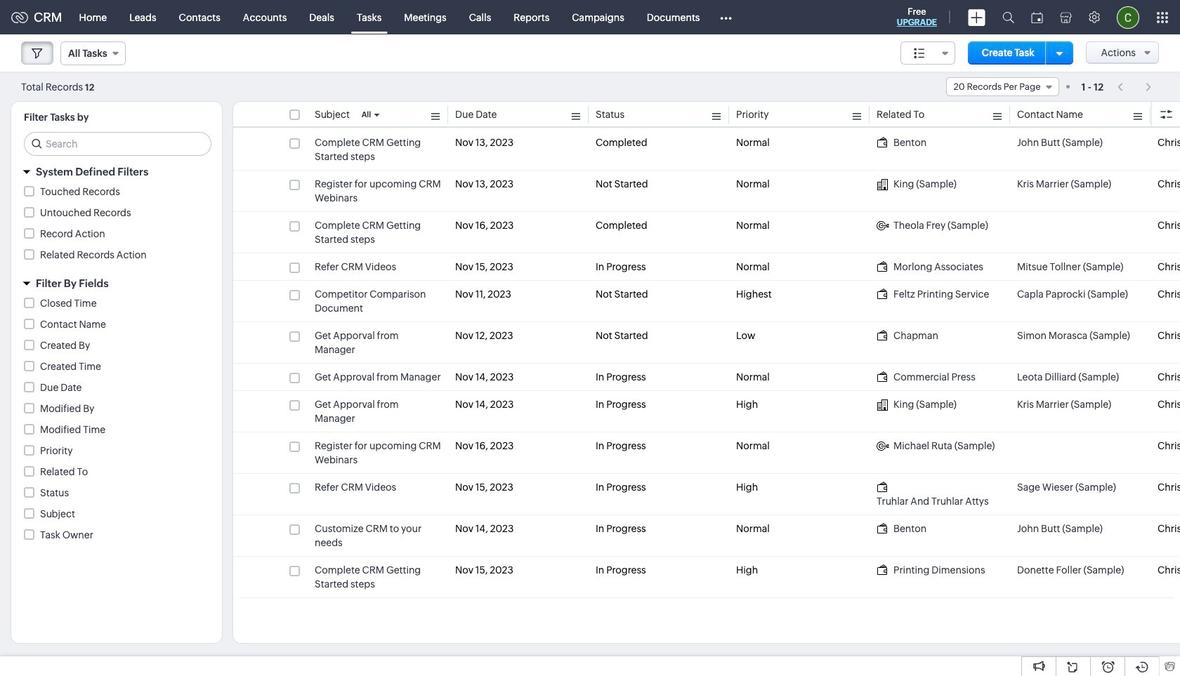 Task type: locate. For each thing, give the bounding box(es) containing it.
None field
[[60, 41, 126, 65], [901, 41, 956, 65], [946, 77, 1059, 96], [60, 41, 126, 65], [946, 77, 1059, 96]]

Other Modules field
[[711, 6, 742, 28]]

profile image
[[1117, 6, 1140, 28]]

calendar image
[[1032, 12, 1044, 23]]

navigation
[[1111, 77, 1160, 97]]

size image
[[914, 47, 925, 60]]

none field size
[[901, 41, 956, 65]]

profile element
[[1109, 0, 1148, 34]]

row group
[[233, 129, 1181, 599]]

create menu image
[[968, 9, 986, 26]]



Task type: vqa. For each thing, say whether or not it's contained in the screenshot.
Other Modules field
yes



Task type: describe. For each thing, give the bounding box(es) containing it.
search element
[[994, 0, 1023, 34]]

Search text field
[[25, 133, 211, 155]]

logo image
[[11, 12, 28, 23]]

search image
[[1003, 11, 1015, 23]]

create menu element
[[960, 0, 994, 34]]



